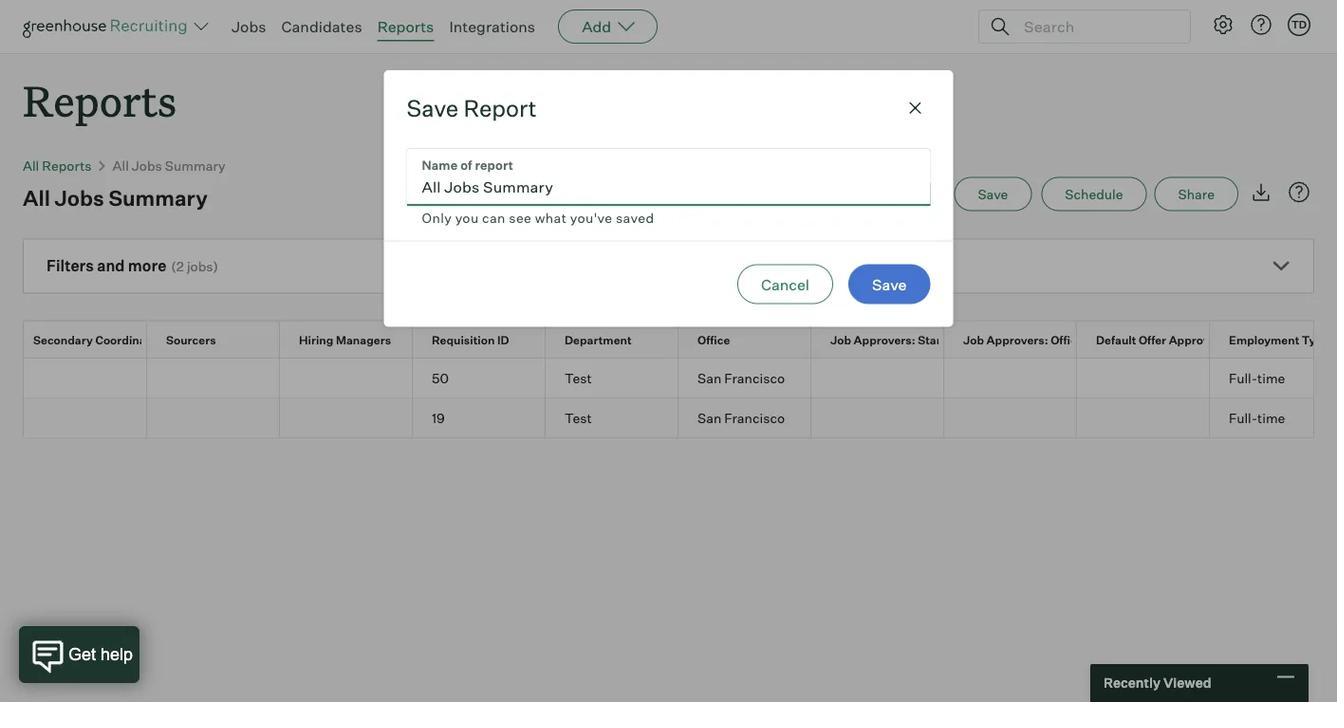 Task type: describe. For each thing, give the bounding box(es) containing it.
2 horizontal spatial jobs
[[232, 17, 266, 36]]

close modal icon image
[[904, 97, 927, 120]]

0 vertical spatial reports
[[377, 17, 434, 36]]

approvers
[[1169, 333, 1227, 347]]

job approvers: official job approval
[[963, 333, 1166, 347]]

download image
[[1250, 181, 1273, 204]]

2 time from the top
[[1258, 409, 1286, 426]]

integrations
[[449, 17, 535, 36]]

2 vertical spatial reports
[[42, 157, 92, 174]]

0 vertical spatial summary
[[165, 157, 226, 174]]

requisition id
[[432, 333, 509, 347]]

and
[[97, 256, 125, 275]]

integrations link
[[449, 17, 535, 36]]

1 san francisco from the top
[[698, 369, 785, 386]]

1 horizontal spatial save button
[[954, 177, 1032, 211]]

19
[[432, 409, 445, 426]]

default
[[1096, 333, 1137, 347]]

0 horizontal spatial save button
[[849, 264, 931, 304]]

jobs link
[[232, 17, 266, 36]]

1 time from the top
[[1258, 369, 1286, 386]]

report
[[464, 94, 537, 122]]

job for job approvers: official job approval
[[963, 333, 984, 347]]

save for the right save button
[[978, 186, 1008, 202]]

reports link
[[377, 17, 434, 36]]

save report
[[407, 94, 537, 122]]

td button
[[1284, 9, 1315, 40]]

save and schedule this report to revisit it! element
[[954, 177, 1042, 211]]

what
[[535, 210, 567, 226]]

greenhouse recruiting image
[[23, 15, 194, 38]]

recruiting
[[948, 333, 1006, 347]]

candidates
[[281, 17, 362, 36]]

2
[[176, 258, 184, 275]]

viewed
[[1164, 675, 1212, 692]]

recently
[[1104, 675, 1161, 692]]

all jobs summary link
[[113, 157, 226, 174]]

see
[[509, 210, 532, 226]]

secondary coordinators sourcers
[[33, 333, 216, 347]]

0 vertical spatial all jobs summary
[[113, 157, 226, 174]]

saved
[[616, 210, 655, 226]]

(
[[171, 258, 176, 275]]

Name of report text field
[[407, 149, 931, 206]]

approvers: for start
[[854, 333, 916, 347]]

add
[[582, 17, 611, 36]]

schedule
[[1065, 186, 1123, 202]]

2 francisco from the top
[[725, 409, 785, 426]]

Search text field
[[1019, 13, 1173, 40]]

employment
[[1229, 333, 1300, 347]]

share
[[1178, 186, 1215, 202]]

0 horizontal spatial jobs
[[55, 185, 104, 211]]



Task type: vqa. For each thing, say whether or not it's contained in the screenshot.
In to the bottom
no



Task type: locate. For each thing, give the bounding box(es) containing it.
2 test from the top
[[565, 409, 592, 426]]

0 vertical spatial san
[[698, 369, 722, 386]]

1 full- from the top
[[1229, 369, 1258, 386]]

summary
[[165, 157, 226, 174], [109, 185, 208, 211]]

all reports link
[[23, 157, 92, 174]]

test
[[565, 369, 592, 386], [565, 409, 592, 426]]

jobs left candidates link
[[232, 17, 266, 36]]

only
[[422, 210, 452, 226]]

1 vertical spatial test
[[565, 409, 592, 426]]

department
[[565, 333, 632, 347]]

add button
[[558, 9, 658, 44]]

candidates link
[[281, 17, 362, 36]]

default offer approvers employment type
[[1096, 333, 1330, 347]]

1 vertical spatial full-time
[[1229, 409, 1286, 426]]

schedule button
[[1042, 177, 1147, 211]]

grid
[[14, 321, 1337, 437]]

1 horizontal spatial save
[[872, 275, 907, 294]]

0 vertical spatial save
[[407, 94, 459, 122]]

all reports
[[23, 157, 92, 174]]

2 full- from the top
[[1229, 409, 1258, 426]]

0 horizontal spatial approvers:
[[854, 333, 916, 347]]

secondary
[[33, 333, 93, 347]]

jobs
[[232, 17, 266, 36], [132, 157, 162, 174], [55, 185, 104, 211]]

you've
[[570, 210, 613, 226]]

0 horizontal spatial job
[[831, 333, 852, 347]]

hiring managers
[[299, 333, 391, 347]]

jobs
[[187, 258, 213, 275]]

0 vertical spatial san francisco
[[698, 369, 785, 386]]

approvers: left official
[[987, 333, 1049, 347]]

reports
[[377, 17, 434, 36], [23, 72, 177, 128], [42, 157, 92, 174]]

cancel
[[761, 275, 810, 294]]

requisition
[[432, 333, 495, 347]]

time
[[1258, 369, 1286, 386], [1258, 409, 1286, 426]]

1 vertical spatial save button
[[849, 264, 931, 304]]

1 vertical spatial save
[[978, 186, 1008, 202]]

francisco
[[725, 369, 785, 386], [725, 409, 785, 426]]

job
[[831, 333, 852, 347], [963, 333, 984, 347], [1092, 333, 1113, 347]]

td
[[1292, 18, 1307, 31]]

1 vertical spatial time
[[1258, 409, 1286, 426]]

1 test from the top
[[565, 369, 592, 386]]

2 vertical spatial jobs
[[55, 185, 104, 211]]

1 san from the top
[[698, 369, 722, 386]]

1 vertical spatial all jobs summary
[[23, 185, 208, 211]]

managers
[[336, 333, 391, 347]]

1 vertical spatial jobs
[[132, 157, 162, 174]]

you
[[455, 210, 479, 226]]

save
[[407, 94, 459, 122], [978, 186, 1008, 202], [872, 275, 907, 294]]

coordinators
[[95, 333, 168, 347]]

id
[[497, 333, 509, 347]]

0 vertical spatial full-time
[[1229, 369, 1286, 386]]

save button
[[954, 177, 1032, 211], [849, 264, 931, 304]]

start
[[918, 333, 946, 347]]

2 full-time from the top
[[1229, 409, 1286, 426]]

all for 'all jobs summary' link
[[113, 157, 129, 174]]

official
[[1051, 333, 1090, 347]]

2 san francisco from the top
[[698, 409, 785, 426]]

filters and more ( 2 jobs )
[[47, 256, 218, 275]]

1 horizontal spatial job
[[963, 333, 984, 347]]

more
[[128, 256, 166, 275]]

faq image
[[1288, 181, 1311, 204]]

save for left save button
[[872, 275, 907, 294]]

sourcers
[[166, 333, 216, 347]]

0 vertical spatial test
[[565, 369, 592, 386]]

share button
[[1155, 177, 1239, 211]]

1 vertical spatial san francisco
[[698, 409, 785, 426]]

job right official
[[1092, 333, 1113, 347]]

0 vertical spatial jobs
[[232, 17, 266, 36]]

approval
[[1116, 333, 1166, 347]]

all jobs summary
[[113, 157, 226, 174], [23, 185, 208, 211]]

filters
[[47, 256, 94, 275]]

0 vertical spatial full-
[[1229, 369, 1258, 386]]

job down cancel button
[[831, 333, 852, 347]]

0 horizontal spatial save
[[407, 94, 459, 122]]

san francisco
[[698, 369, 785, 386], [698, 409, 785, 426]]

0 vertical spatial francisco
[[725, 369, 785, 386]]

2 horizontal spatial job
[[1092, 333, 1113, 347]]

2 san from the top
[[698, 409, 722, 426]]

can
[[482, 210, 506, 226]]

1 approvers: from the left
[[854, 333, 916, 347]]

50
[[432, 369, 449, 386]]

offer
[[1139, 333, 1167, 347]]

3 job from the left
[[1092, 333, 1113, 347]]

recently viewed
[[1104, 675, 1212, 692]]

san
[[698, 369, 722, 386], [698, 409, 722, 426]]

2 vertical spatial save
[[872, 275, 907, 294]]

cancel button
[[737, 264, 833, 304]]

1 full-time from the top
[[1229, 369, 1286, 386]]

job approvers: start recruiting
[[831, 333, 1006, 347]]

jobs right all reports link
[[132, 157, 162, 174]]

cell
[[147, 358, 280, 397], [280, 358, 413, 397], [812, 358, 944, 397], [147, 398, 280, 437], [280, 398, 413, 437], [812, 398, 944, 437], [944, 398, 1077, 437], [1077, 398, 1210, 437]]

2 horizontal spatial save
[[978, 186, 1008, 202]]

0 vertical spatial save button
[[954, 177, 1032, 211]]

office
[[698, 333, 730, 347]]

job right the start
[[963, 333, 984, 347]]

hiring
[[299, 333, 334, 347]]

job for job approvers: start recruiting
[[831, 333, 852, 347]]

1 vertical spatial summary
[[109, 185, 208, 211]]

1 horizontal spatial approvers:
[[987, 333, 1049, 347]]

jobs down all reports link
[[55, 185, 104, 211]]

all
[[23, 157, 39, 174], [113, 157, 129, 174], [23, 185, 50, 211]]

grid containing 50
[[14, 321, 1337, 437]]

2 approvers: from the left
[[987, 333, 1049, 347]]

1 horizontal spatial jobs
[[132, 157, 162, 174]]

0 vertical spatial time
[[1258, 369, 1286, 386]]

1 vertical spatial san
[[698, 409, 722, 426]]

full-
[[1229, 369, 1258, 386], [1229, 409, 1258, 426]]

1 vertical spatial reports
[[23, 72, 177, 128]]

type
[[1302, 333, 1330, 347]]

1 francisco from the top
[[725, 369, 785, 386]]

approvers: left the start
[[854, 333, 916, 347]]

all for all reports link
[[23, 157, 39, 174]]

td button
[[1288, 13, 1311, 36]]

only you can see what you've saved
[[422, 210, 655, 226]]

configure image
[[1212, 13, 1235, 36]]

1 vertical spatial full-
[[1229, 409, 1258, 426]]

1 vertical spatial francisco
[[725, 409, 785, 426]]

approvers:
[[854, 333, 916, 347], [987, 333, 1049, 347]]

2 job from the left
[[963, 333, 984, 347]]

approvers: for official
[[987, 333, 1049, 347]]

1 job from the left
[[831, 333, 852, 347]]

)
[[213, 258, 218, 275]]

full-time
[[1229, 369, 1286, 386], [1229, 409, 1286, 426]]



